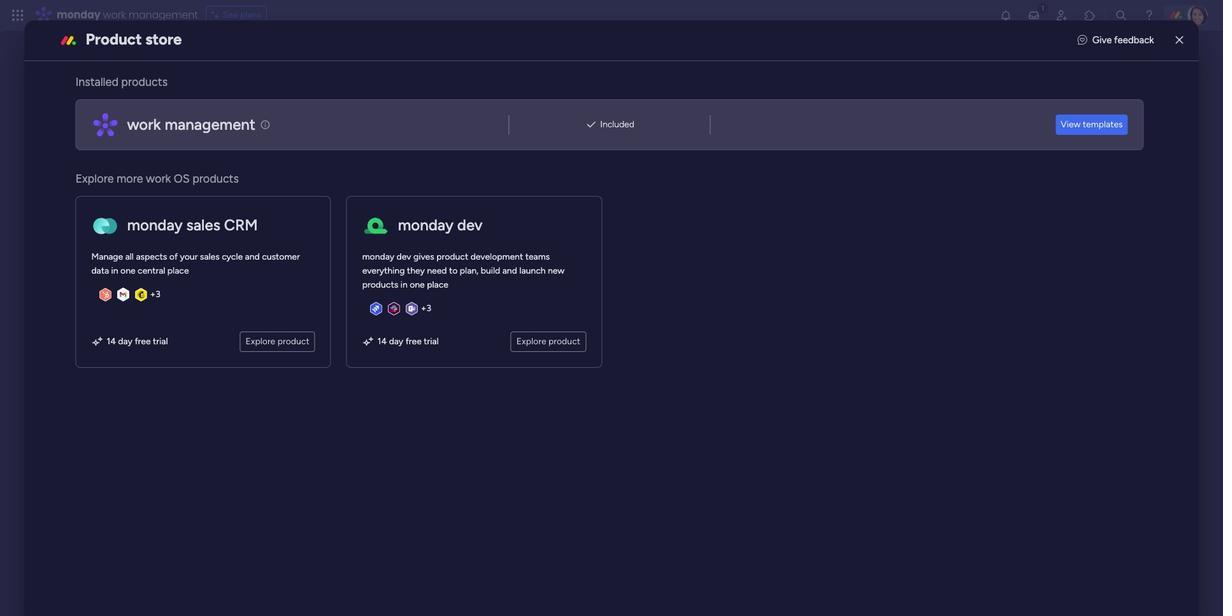 Task type: describe. For each thing, give the bounding box(es) containing it.
explore more work os products
[[75, 172, 239, 186]]

feedback
[[1114, 35, 1154, 46]]

monday for monday work management
[[57, 8, 100, 22]]

dev for monday dev gives product development teams everything they need to plan, build and launch new products in one place
[[397, 251, 411, 262]]

need
[[427, 265, 447, 276]]

0 horizontal spatial products
[[121, 75, 168, 89]]

new
[[548, 265, 565, 276]]

14 day free trial for monday sales crm
[[107, 336, 168, 347]]

apps image
[[1084, 9, 1096, 22]]

customer
[[262, 251, 300, 262]]

launch
[[519, 265, 546, 276]]

os
[[174, 172, 190, 186]]

product for monday sales crm
[[278, 336, 309, 347]]

1 vertical spatial work
[[127, 115, 161, 134]]

0 vertical spatial work
[[103, 8, 126, 22]]

installed products
[[75, 75, 168, 89]]

product for monday dev
[[548, 336, 580, 347]]

select product image
[[11, 9, 24, 22]]

free for monday sales crm
[[135, 336, 151, 347]]

one inside manage all aspects of your sales cycle and customer data in one central place
[[120, 265, 135, 276]]

manage
[[91, 251, 123, 262]]

day for monday sales crm
[[118, 336, 132, 347]]

monday for monday sales crm
[[127, 216, 183, 235]]

your
[[180, 251, 198, 262]]

close image
[[1176, 36, 1183, 45]]

place inside monday dev gives product development teams everything they need to plan, build and launch new products in one place
[[427, 279, 448, 290]]

explore product for monday sales crm
[[246, 336, 309, 347]]

monday work management
[[57, 8, 198, 22]]

data
[[91, 265, 109, 276]]

see
[[223, 10, 238, 20]]

14 for monday sales crm
[[107, 336, 116, 347]]

in inside manage all aspects of your sales cycle and customer data in one central place
[[111, 265, 118, 276]]

in inside monday dev gives product development teams everything they need to plan, build and launch new products in one place
[[400, 279, 407, 290]]

trial for sales
[[153, 336, 168, 347]]

sales inside manage all aspects of your sales cycle and customer data in one central place
[[200, 251, 220, 262]]

plan,
[[460, 265, 479, 276]]

3 for sales
[[156, 289, 160, 300]]

explore for monday sales crm
[[246, 336, 275, 347]]

explore product for monday dev
[[516, 336, 580, 347]]

and inside monday dev gives product development teams everything they need to plan, build and launch new products in one place
[[502, 265, 517, 276]]

view
[[1061, 119, 1081, 130]]

monday for monday dev gives product development teams everything they need to plan, build and launch new products in one place
[[362, 251, 394, 262]]

+ for monday sales crm
[[150, 289, 156, 300]]

free for monday dev
[[406, 336, 422, 347]]

view templates
[[1061, 119, 1123, 130]]

more
[[117, 172, 143, 186]]



Task type: locate. For each thing, give the bounding box(es) containing it.
1 horizontal spatial in
[[400, 279, 407, 290]]

1 horizontal spatial free
[[406, 336, 422, 347]]

0 vertical spatial 3
[[156, 289, 160, 300]]

inbox image
[[1027, 9, 1040, 22]]

sales right your
[[200, 251, 220, 262]]

0 vertical spatial in
[[111, 265, 118, 276]]

1 vertical spatial place
[[427, 279, 448, 290]]

manage all aspects of your sales cycle and customer data in one central place
[[91, 251, 300, 276]]

cycle
[[222, 251, 243, 262]]

see plans
[[223, 10, 261, 20]]

1 horizontal spatial products
[[192, 172, 239, 186]]

1 horizontal spatial and
[[502, 265, 517, 276]]

and inside manage all aspects of your sales cycle and customer data in one central place
[[245, 251, 260, 262]]

2 14 from the left
[[378, 336, 387, 347]]

1 horizontal spatial explore
[[246, 336, 275, 347]]

explore product button
[[240, 332, 315, 352], [511, 332, 586, 352]]

one down they
[[410, 279, 425, 290]]

all
[[125, 251, 134, 262]]

0 horizontal spatial 14 day free trial
[[107, 336, 168, 347]]

v2 user feedback image
[[1078, 33, 1087, 48]]

3 down need
[[426, 303, 431, 314]]

0 vertical spatial products
[[121, 75, 168, 89]]

1 horizontal spatial + 3
[[421, 303, 431, 314]]

development
[[470, 251, 523, 262]]

0 horizontal spatial + 3
[[150, 289, 160, 300]]

1 14 from the left
[[107, 336, 116, 347]]

monday
[[57, 8, 100, 22], [127, 216, 183, 235], [398, 216, 453, 235], [362, 251, 394, 262]]

management
[[128, 8, 198, 22], [165, 115, 255, 134]]

james peterson image
[[1187, 5, 1208, 25]]

0 horizontal spatial trial
[[153, 336, 168, 347]]

1 vertical spatial one
[[410, 279, 425, 290]]

product
[[436, 251, 468, 262], [278, 336, 309, 347], [548, 336, 580, 347]]

14 day free trial
[[107, 336, 168, 347], [378, 336, 439, 347]]

0 vertical spatial +
[[150, 289, 156, 300]]

central
[[138, 265, 165, 276]]

3 down central
[[156, 289, 160, 300]]

store
[[145, 30, 182, 48]]

monday sales crm
[[127, 216, 258, 235]]

+ 3 down central
[[150, 289, 160, 300]]

0 horizontal spatial in
[[111, 265, 118, 276]]

work up product
[[103, 8, 126, 22]]

products right os
[[192, 172, 239, 186]]

view templates button
[[1056, 115, 1128, 135]]

2 horizontal spatial product
[[548, 336, 580, 347]]

+ down central
[[150, 289, 156, 300]]

0 vertical spatial dev
[[457, 216, 482, 235]]

place down of on the left top of the page
[[167, 265, 189, 276]]

0 vertical spatial sales
[[186, 216, 220, 235]]

products down everything
[[362, 279, 398, 290]]

everything
[[362, 265, 405, 276]]

1 explore product from the left
[[246, 336, 309, 347]]

1 image
[[1037, 1, 1048, 15]]

1 horizontal spatial place
[[427, 279, 448, 290]]

place down need
[[427, 279, 448, 290]]

give feedback link
[[1078, 33, 1154, 48]]

1 vertical spatial products
[[192, 172, 239, 186]]

14 day free trial for monday dev
[[378, 336, 439, 347]]

0 horizontal spatial free
[[135, 336, 151, 347]]

1 horizontal spatial explore product button
[[511, 332, 586, 352]]

1 horizontal spatial product
[[436, 251, 468, 262]]

2 explore product from the left
[[516, 336, 580, 347]]

day for monday dev
[[389, 336, 403, 347]]

monday up gives
[[398, 216, 453, 235]]

2 14 day free trial from the left
[[378, 336, 439, 347]]

monday inside monday dev gives product development teams everything they need to plan, build and launch new products in one place
[[362, 251, 394, 262]]

give feedback
[[1092, 35, 1154, 46]]

0 vertical spatial + 3
[[150, 289, 160, 300]]

1 day from the left
[[118, 336, 132, 347]]

of
[[169, 251, 178, 262]]

aspects
[[136, 251, 167, 262]]

work management
[[127, 115, 255, 134]]

2 day from the left
[[389, 336, 403, 347]]

day
[[118, 336, 132, 347], [389, 336, 403, 347]]

explore product
[[246, 336, 309, 347], [516, 336, 580, 347]]

0 horizontal spatial explore product button
[[240, 332, 315, 352]]

management up os
[[165, 115, 255, 134]]

management up store
[[128, 8, 198, 22]]

explore product button for monday sales crm
[[240, 332, 315, 352]]

work down installed products
[[127, 115, 161, 134]]

dev up development
[[457, 216, 482, 235]]

2 vertical spatial work
[[146, 172, 171, 186]]

dev
[[457, 216, 482, 235], [397, 251, 411, 262]]

in down they
[[400, 279, 407, 290]]

1 trial from the left
[[153, 336, 168, 347]]

2 free from the left
[[406, 336, 422, 347]]

0 horizontal spatial one
[[120, 265, 135, 276]]

1 vertical spatial in
[[400, 279, 407, 290]]

installed
[[75, 75, 118, 89]]

dev inside monday dev gives product development teams everything they need to plan, build and launch new products in one place
[[397, 251, 411, 262]]

product store
[[86, 30, 182, 48]]

place
[[167, 265, 189, 276], [427, 279, 448, 290]]

0 horizontal spatial place
[[167, 265, 189, 276]]

products
[[121, 75, 168, 89], [192, 172, 239, 186], [362, 279, 398, 290]]

dev for monday dev
[[457, 216, 482, 235]]

sales up your
[[186, 216, 220, 235]]

1 vertical spatial and
[[502, 265, 517, 276]]

give
[[1092, 35, 1112, 46]]

and right cycle
[[245, 251, 260, 262]]

1 vertical spatial sales
[[200, 251, 220, 262]]

0 horizontal spatial 3
[[156, 289, 160, 300]]

0 horizontal spatial product
[[278, 336, 309, 347]]

one
[[120, 265, 135, 276], [410, 279, 425, 290]]

0 horizontal spatial and
[[245, 251, 260, 262]]

products inside monday dev gives product development teams everything they need to plan, build and launch new products in one place
[[362, 279, 398, 290]]

0 horizontal spatial +
[[150, 289, 156, 300]]

monday dev
[[398, 216, 482, 235]]

templates
[[1083, 119, 1123, 130]]

+ 3 down they
[[421, 303, 431, 314]]

sales
[[186, 216, 220, 235], [200, 251, 220, 262]]

explore product button for monday dev
[[511, 332, 586, 352]]

0 horizontal spatial day
[[118, 336, 132, 347]]

0 horizontal spatial explore
[[75, 172, 114, 186]]

to
[[449, 265, 458, 276]]

build
[[481, 265, 500, 276]]

explore
[[75, 172, 114, 186], [246, 336, 275, 347], [516, 336, 546, 347]]

+
[[150, 289, 156, 300], [421, 303, 426, 314]]

one inside monday dev gives product development teams everything they need to plan, build and launch new products in one place
[[410, 279, 425, 290]]

2 vertical spatial products
[[362, 279, 398, 290]]

trial
[[153, 336, 168, 347], [424, 336, 439, 347]]

trial for dev
[[424, 336, 439, 347]]

place inside manage all aspects of your sales cycle and customer data in one central place
[[167, 265, 189, 276]]

1 horizontal spatial dev
[[457, 216, 482, 235]]

1 horizontal spatial explore product
[[516, 336, 580, 347]]

monday up aspects
[[127, 216, 183, 235]]

1 horizontal spatial one
[[410, 279, 425, 290]]

work
[[103, 8, 126, 22], [127, 115, 161, 134], [146, 172, 171, 186]]

notifications image
[[999, 9, 1012, 22]]

monday up everything
[[362, 251, 394, 262]]

2 explore product button from the left
[[511, 332, 586, 352]]

products down product store
[[121, 75, 168, 89]]

1 14 day free trial from the left
[[107, 336, 168, 347]]

1 horizontal spatial 14
[[378, 336, 387, 347]]

+ down they
[[421, 303, 426, 314]]

in
[[111, 265, 118, 276], [400, 279, 407, 290]]

1 vertical spatial management
[[165, 115, 255, 134]]

2 trial from the left
[[424, 336, 439, 347]]

+ for monday dev
[[421, 303, 426, 314]]

1 vertical spatial + 3
[[421, 303, 431, 314]]

help image
[[1143, 9, 1155, 22]]

one down all
[[120, 265, 135, 276]]

explore for monday dev
[[516, 336, 546, 347]]

0 vertical spatial and
[[245, 251, 260, 262]]

search everything image
[[1115, 9, 1127, 22]]

1 horizontal spatial +
[[421, 303, 426, 314]]

plans
[[240, 10, 261, 20]]

and down development
[[502, 265, 517, 276]]

1 horizontal spatial 14 day free trial
[[378, 336, 439, 347]]

monday for monday dev
[[398, 216, 453, 235]]

1 horizontal spatial 3
[[426, 303, 431, 314]]

2 horizontal spatial explore
[[516, 336, 546, 347]]

monday dev gives product development teams everything they need to plan, build and launch new products in one place
[[362, 251, 565, 290]]

0 horizontal spatial 14
[[107, 336, 116, 347]]

0 vertical spatial one
[[120, 265, 135, 276]]

1 explore product button from the left
[[240, 332, 315, 352]]

in right data
[[111, 265, 118, 276]]

1 horizontal spatial trial
[[424, 336, 439, 347]]

14 for monday dev
[[378, 336, 387, 347]]

+ 3 for monday dev
[[421, 303, 431, 314]]

0 vertical spatial management
[[128, 8, 198, 22]]

0 horizontal spatial explore product
[[246, 336, 309, 347]]

crm
[[224, 216, 258, 235]]

product inside monday dev gives product development teams everything they need to plan, build and launch new products in one place
[[436, 251, 468, 262]]

teams
[[525, 251, 550, 262]]

1 free from the left
[[135, 336, 151, 347]]

2 horizontal spatial products
[[362, 279, 398, 290]]

+ 3 for monday sales crm
[[150, 289, 160, 300]]

1 vertical spatial dev
[[397, 251, 411, 262]]

work left os
[[146, 172, 171, 186]]

3
[[156, 289, 160, 300], [426, 303, 431, 314]]

1 horizontal spatial day
[[389, 336, 403, 347]]

gives
[[413, 251, 434, 262]]

+ 3
[[150, 289, 160, 300], [421, 303, 431, 314]]

see plans button
[[206, 6, 267, 25]]

1 vertical spatial +
[[421, 303, 426, 314]]

free
[[135, 336, 151, 347], [406, 336, 422, 347]]

invite members image
[[1055, 9, 1068, 22]]

14
[[107, 336, 116, 347], [378, 336, 387, 347]]

0 horizontal spatial dev
[[397, 251, 411, 262]]

they
[[407, 265, 425, 276]]

product
[[86, 30, 142, 48]]

1 vertical spatial 3
[[426, 303, 431, 314]]

included
[[600, 119, 634, 130]]

dev up they
[[397, 251, 411, 262]]

and
[[245, 251, 260, 262], [502, 265, 517, 276]]

0 vertical spatial place
[[167, 265, 189, 276]]

3 for dev
[[426, 303, 431, 314]]

monday up product
[[57, 8, 100, 22]]



Task type: vqa. For each thing, say whether or not it's contained in the screenshot.
CATEGORIES LIST BOX
no



